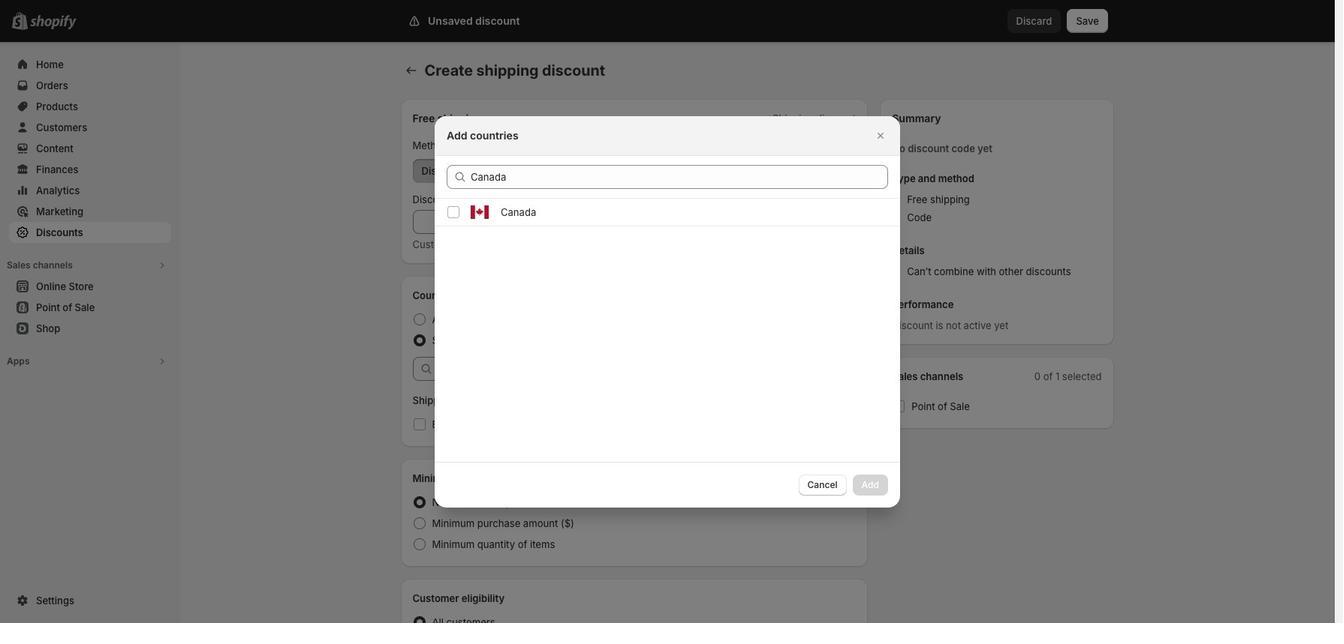Task type: vqa. For each thing, say whether or not it's contained in the screenshot.
text field
no



Task type: locate. For each thing, give the bounding box(es) containing it.
Search countries text field
[[471, 165, 888, 189]]

shopify image
[[30, 15, 77, 30]]

dialog
[[0, 116, 1335, 508]]



